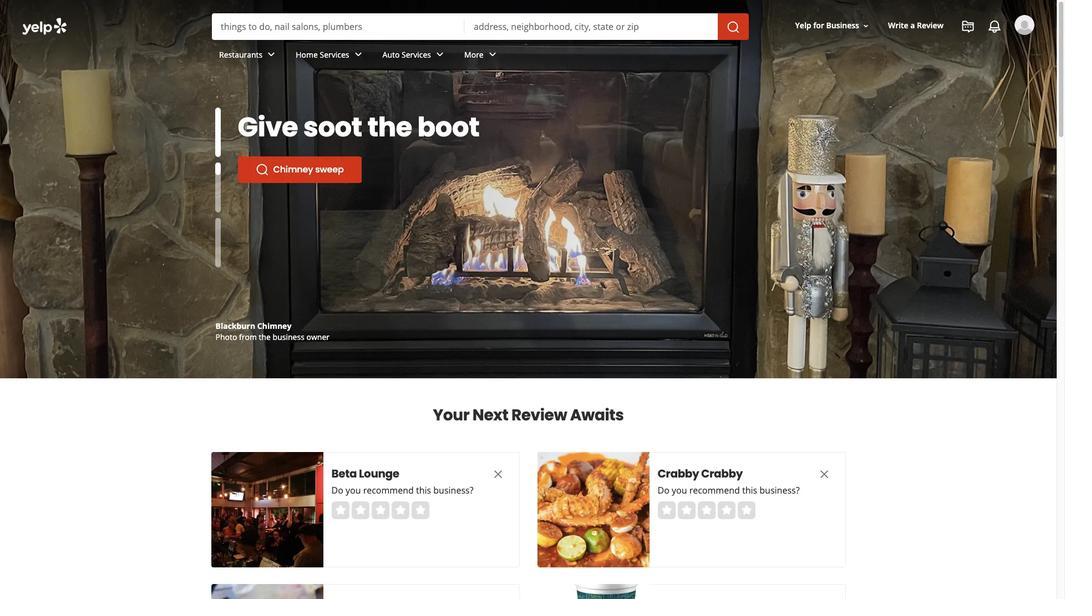 Task type: vqa. For each thing, say whether or not it's contained in the screenshot.
the topmost map
no



Task type: locate. For each thing, give the bounding box(es) containing it.
24 chevron down v2 image for auto services
[[434, 48, 447, 61]]

restaurants
[[219, 49, 263, 60]]

select slide image
[[215, 108, 221, 157]]

24 chevron down v2 image for home services
[[352, 48, 365, 61]]

0 horizontal spatial 24 chevron down v2 image
[[265, 48, 278, 61]]

auto
[[383, 49, 400, 60]]

1 24 chevron down v2 image from the left
[[265, 48, 278, 61]]

business? down crabby crabby link
[[760, 485, 800, 497]]

and
[[292, 321, 306, 331]]

this down beta lounge link
[[416, 485, 431, 497]]

0 horizontal spatial do
[[332, 485, 344, 497]]

1 horizontal spatial crabby
[[702, 466, 743, 482]]

0 horizontal spatial this
[[416, 485, 431, 497]]

write a review
[[889, 20, 944, 31]]

notifications image
[[989, 20, 1002, 33]]

24 search v2 image
[[256, 194, 269, 208]]

home services link
[[287, 40, 374, 72]]

lounge
[[359, 466, 400, 482]]

your
[[433, 405, 470, 426]]

24 chevron down v2 image inside home services link
[[352, 48, 365, 61]]

business categories element
[[210, 40, 1035, 72]]

give
[[238, 109, 298, 146]]

photo of beta lounge image
[[211, 452, 323, 568]]

services
[[320, 49, 350, 60], [402, 49, 431, 60]]

business
[[273, 332, 305, 343]]

0 horizontal spatial rating element
[[332, 502, 429, 520]]

1 do you recommend this business? from the left
[[332, 485, 474, 497]]

beta lounge link
[[332, 466, 471, 482]]

1 horizontal spatial 24 chevron down v2 image
[[352, 48, 365, 61]]

None radio
[[352, 502, 369, 520], [372, 502, 389, 520], [678, 502, 696, 520], [352, 502, 369, 520], [372, 502, 389, 520], [678, 502, 696, 520]]

24 chevron down v2 image inside the "auto services" link
[[434, 48, 447, 61]]

24 chevron down v2 image inside restaurants link
[[265, 48, 278, 61]]

0 horizontal spatial business?
[[434, 485, 474, 497]]

1 horizontal spatial business?
[[760, 485, 800, 497]]

tim m. link
[[250, 332, 276, 343]]

photo inside turftim landscape and design photo by tim m.
[[216, 332, 237, 343]]

do down crabby crabby
[[658, 485, 670, 497]]

landscape
[[248, 321, 290, 331]]

tim
[[250, 332, 265, 343]]

2 you from the left
[[672, 485, 688, 497]]

0 horizontal spatial the
[[259, 332, 271, 343]]

photo inside 'blackburn chimney photo from the business owner'
[[216, 332, 237, 343]]

24 search v2 image
[[256, 163, 269, 177]]

0 horizontal spatial do you recommend this business?
[[332, 485, 474, 497]]

1 horizontal spatial recommend
[[690, 485, 741, 497]]

do for crabby crabby
[[658, 485, 670, 497]]

auto services link
[[374, 40, 456, 72]]

0 horizontal spatial recommend
[[363, 485, 414, 497]]

0 horizontal spatial dismiss card image
[[492, 468, 505, 481]]

Find text field
[[221, 21, 456, 33]]

1 none field from the left
[[221, 21, 456, 33]]

2 services from the left
[[402, 49, 431, 60]]

0 horizontal spatial services
[[320, 49, 350, 60]]

chimney up the m. at the bottom left
[[257, 321, 292, 331]]

soot
[[304, 109, 362, 146]]

1 horizontal spatial (no rating) image
[[658, 502, 756, 520]]

1 horizontal spatial this
[[743, 485, 758, 497]]

restaurants link
[[210, 40, 287, 72]]

1 this from the left
[[416, 485, 431, 497]]

1 horizontal spatial do
[[658, 485, 670, 497]]

none field up business categories element on the top of the page
[[474, 21, 710, 33]]

do you recommend this business?
[[332, 485, 474, 497], [658, 485, 800, 497]]

by
[[239, 332, 248, 343]]

0 horizontal spatial none field
[[221, 21, 456, 33]]

0 vertical spatial the
[[368, 109, 412, 146]]

1 do from the left
[[332, 485, 344, 497]]

1 horizontal spatial you
[[672, 485, 688, 497]]

1 horizontal spatial the
[[368, 109, 412, 146]]

boot
[[418, 109, 480, 146]]

you down the beta
[[346, 485, 361, 497]]

turftim
[[216, 321, 246, 331]]

2 business? from the left
[[760, 485, 800, 497]]

recommend down lounge
[[363, 485, 414, 497]]

(no rating) image
[[332, 502, 429, 520], [658, 502, 756, 520]]

1 horizontal spatial do you recommend this business?
[[658, 485, 800, 497]]

write
[[889, 20, 909, 31]]

1 you from the left
[[346, 485, 361, 497]]

1 services from the left
[[320, 49, 350, 60]]

business? down beta lounge link
[[434, 485, 474, 497]]

recommend down crabby crabby link
[[690, 485, 741, 497]]

1 vertical spatial the
[[259, 332, 271, 343]]

1 dismiss card image from the left
[[492, 468, 505, 481]]

2 this from the left
[[743, 485, 758, 497]]

24 chevron down v2 image
[[486, 48, 500, 61]]

services right home
[[320, 49, 350, 60]]

do you recommend this business? down crabby crabby link
[[658, 485, 800, 497]]

review inside "user actions" element
[[918, 20, 944, 31]]

16 chevron down v2 image
[[862, 21, 871, 30]]

24 chevron down v2 image left auto
[[352, 48, 365, 61]]

you for beta
[[346, 485, 361, 497]]

owner
[[307, 332, 330, 343]]

branches
[[313, 140, 442, 177]]

0 horizontal spatial crabby
[[658, 466, 700, 482]]

rating element for lounge
[[332, 502, 429, 520]]

this for beta lounge
[[416, 485, 431, 497]]

this down crabby crabby link
[[743, 485, 758, 497]]

crabby
[[658, 466, 700, 482], [702, 466, 743, 482]]

user actions element
[[787, 14, 1051, 82]]

24 chevron down v2 image right restaurants
[[265, 48, 278, 61]]

search image
[[727, 20, 741, 34]]

2 24 chevron down v2 image from the left
[[352, 48, 365, 61]]

1 vertical spatial chimney
[[257, 321, 292, 331]]

chimney
[[273, 163, 313, 176], [257, 321, 292, 331]]

yelp
[[796, 20, 812, 31]]

business?
[[434, 485, 474, 497], [760, 485, 800, 497]]

this
[[416, 485, 431, 497], [743, 485, 758, 497]]

1 horizontal spatial review
[[918, 20, 944, 31]]

0 horizontal spatial you
[[346, 485, 361, 497]]

for
[[814, 20, 825, 31]]

0 horizontal spatial review
[[512, 405, 568, 426]]

the
[[368, 109, 412, 146], [259, 332, 271, 343]]

photo of crabby crabby image
[[538, 452, 650, 568]]

2 (no rating) image from the left
[[658, 502, 756, 520]]

2 recommend from the left
[[690, 485, 741, 497]]

chimney right 24 search v2 icon
[[273, 163, 313, 176]]

home
[[296, 49, 318, 60]]

0 horizontal spatial (no rating) image
[[332, 502, 429, 520]]

1 business? from the left
[[434, 485, 474, 497]]

awaits
[[571, 405, 624, 426]]

say farewell to dead branches
[[238, 109, 442, 177]]

0 vertical spatial review
[[918, 20, 944, 31]]

do you recommend this business? down beta lounge link
[[332, 485, 474, 497]]

1 vertical spatial review
[[512, 405, 568, 426]]

services right auto
[[402, 49, 431, 60]]

next
[[473, 405, 509, 426]]

give soot the boot
[[238, 109, 480, 146]]

rating element down lounge
[[332, 502, 429, 520]]

1 horizontal spatial rating element
[[658, 502, 756, 520]]

None search field
[[0, 0, 1058, 82], [212, 13, 752, 40], [0, 0, 1058, 82], [212, 13, 752, 40]]

(no rating) image for crabby
[[658, 502, 756, 520]]

2 crabby from the left
[[702, 466, 743, 482]]

(no rating) image down lounge
[[332, 502, 429, 520]]

turftim landscape and design link
[[216, 321, 334, 331]]

2 horizontal spatial 24 chevron down v2 image
[[434, 48, 447, 61]]

rating element
[[332, 502, 429, 520], [658, 502, 756, 520]]

2 do you recommend this business? from the left
[[658, 485, 800, 497]]

1 recommend from the left
[[363, 485, 414, 497]]

you
[[346, 485, 361, 497], [672, 485, 688, 497]]

3 24 chevron down v2 image from the left
[[434, 48, 447, 61]]

24 chevron down v2 image right auto services
[[434, 48, 447, 61]]

this for crabby crabby
[[743, 485, 758, 497]]

24 chevron down v2 image
[[265, 48, 278, 61], [352, 48, 365, 61], [434, 48, 447, 61]]

none field up home services link
[[221, 21, 456, 33]]

1 rating element from the left
[[332, 502, 429, 520]]

2 rating element from the left
[[658, 502, 756, 520]]

1 (no rating) image from the left
[[332, 502, 429, 520]]

2 do from the left
[[658, 485, 670, 497]]

do down the beta
[[332, 485, 344, 497]]

None radio
[[332, 502, 349, 520], [392, 502, 409, 520], [412, 502, 429, 520], [658, 502, 676, 520], [698, 502, 716, 520], [718, 502, 736, 520], [738, 502, 756, 520], [332, 502, 349, 520], [392, 502, 409, 520], [412, 502, 429, 520], [658, 502, 676, 520], [698, 502, 716, 520], [718, 502, 736, 520], [738, 502, 756, 520]]

do for beta lounge
[[332, 485, 344, 497]]

2 none field from the left
[[474, 21, 710, 33]]

recommend
[[363, 485, 414, 497], [690, 485, 741, 497]]

2 dismiss card image from the left
[[818, 468, 831, 481]]

dismiss card image
[[492, 468, 505, 481], [818, 468, 831, 481]]

you down crabby crabby
[[672, 485, 688, 497]]

say
[[238, 109, 289, 146]]

crabby crabby link
[[658, 466, 797, 482]]

review
[[918, 20, 944, 31], [512, 405, 568, 426]]

review right a
[[918, 20, 944, 31]]

a
[[911, 20, 916, 31]]

recommend for crabby
[[690, 485, 741, 497]]

None field
[[221, 21, 456, 33], [474, 21, 710, 33]]

1 horizontal spatial none field
[[474, 21, 710, 33]]

you for crabby
[[672, 485, 688, 497]]

1 horizontal spatial dismiss card image
[[818, 468, 831, 481]]

review right next
[[512, 405, 568, 426]]

rating element down crabby crabby
[[658, 502, 756, 520]]

do
[[332, 485, 344, 497], [658, 485, 670, 497]]

1 horizontal spatial services
[[402, 49, 431, 60]]

photo
[[216, 332, 237, 343], [216, 332, 237, 343]]

services for auto services
[[402, 49, 431, 60]]

(no rating) image down crabby crabby
[[658, 502, 756, 520]]



Task type: describe. For each thing, give the bounding box(es) containing it.
do you recommend this business? for crabby crabby
[[658, 485, 800, 497]]

none field find
[[221, 21, 456, 33]]

tree services
[[273, 194, 330, 207]]

yelp for business
[[796, 20, 860, 31]]

dismiss card image for beta lounge
[[492, 468, 505, 481]]

beta
[[332, 466, 357, 482]]

business
[[827, 20, 860, 31]]

(no rating) image for lounge
[[332, 502, 429, 520]]

explore banner section banner
[[0, 0, 1058, 379]]

tyler b. image
[[1015, 15, 1035, 35]]

design
[[308, 321, 334, 331]]

crabby crabby
[[658, 466, 743, 482]]

your next review awaits
[[433, 405, 624, 426]]

to
[[408, 109, 436, 146]]

review for a
[[918, 20, 944, 31]]

chimney inside 'blackburn chimney photo from the business owner'
[[257, 321, 292, 331]]

m.
[[267, 332, 276, 343]]

from
[[239, 332, 257, 343]]

services for home services
[[320, 49, 350, 60]]

do you recommend this business? for beta lounge
[[332, 485, 474, 497]]

blackburn chimney link
[[216, 321, 292, 331]]

blackburn
[[216, 321, 255, 331]]

farewell
[[294, 109, 403, 146]]

none field the near
[[474, 21, 710, 33]]

dead
[[238, 140, 308, 177]]

photo of allsups image
[[538, 585, 650, 600]]

auto services
[[383, 49, 431, 60]]

1 crabby from the left
[[658, 466, 700, 482]]

chimney sweep link
[[238, 157, 362, 183]]

more
[[465, 49, 484, 60]]

write a review link
[[884, 16, 949, 36]]

home services
[[296, 49, 350, 60]]

recommend for lounge
[[363, 485, 414, 497]]

sweep
[[315, 163, 344, 176]]

business? for crabby
[[760, 485, 800, 497]]

photo of mas cafe image
[[211, 585, 323, 600]]

24 chevron down v2 image for restaurants
[[265, 48, 278, 61]]

review for next
[[512, 405, 568, 426]]

the inside 'blackburn chimney photo from the business owner'
[[259, 332, 271, 343]]

Near text field
[[474, 21, 710, 33]]

projects image
[[962, 20, 975, 33]]

chimney sweep
[[273, 163, 344, 176]]

beta lounge
[[332, 466, 400, 482]]

0 vertical spatial chimney
[[273, 163, 313, 176]]

yelp for business button
[[791, 16, 875, 36]]

business? for lounge
[[434, 485, 474, 497]]

rating element for crabby
[[658, 502, 756, 520]]

tree
[[273, 194, 292, 207]]

blackburn chimney photo from the business owner
[[216, 321, 330, 343]]

services
[[295, 194, 330, 207]]

turftim landscape and design photo by tim m.
[[216, 321, 334, 343]]

dismiss card image for crabby crabby
[[818, 468, 831, 481]]

tree services link
[[238, 188, 348, 214]]

more link
[[456, 40, 508, 72]]



